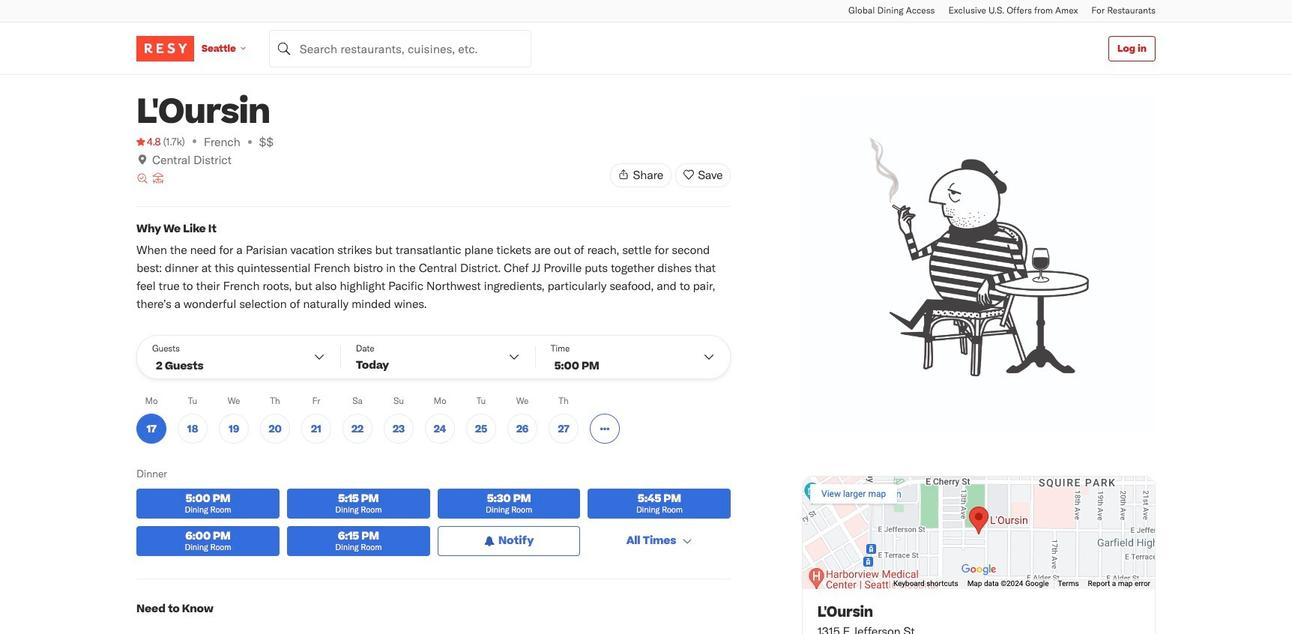 Task type: locate. For each thing, give the bounding box(es) containing it.
4.8 out of 5 stars image
[[136, 134, 161, 149]]

None field
[[269, 30, 531, 67]]



Task type: describe. For each thing, give the bounding box(es) containing it.
Search restaurants, cuisines, etc. text field
[[269, 30, 531, 67]]



